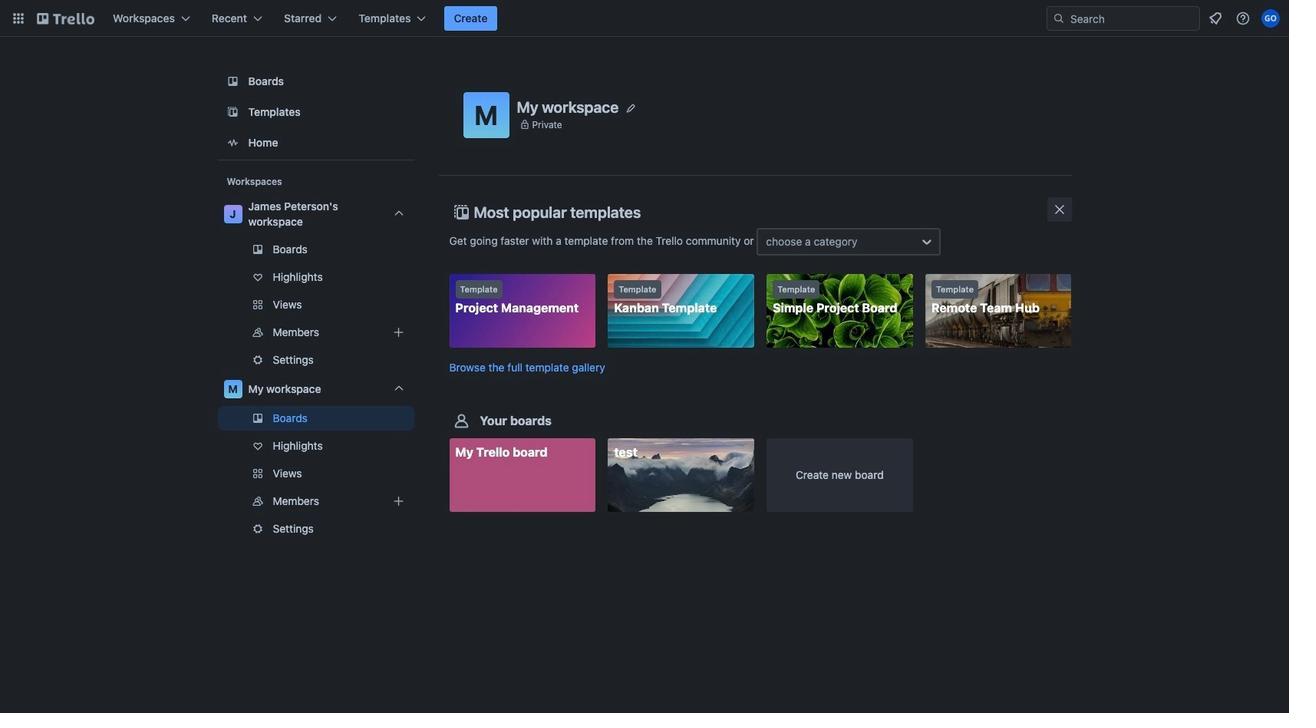 Task type: vqa. For each thing, say whether or not it's contained in the screenshot.
open information menu icon
yes



Task type: locate. For each thing, give the bounding box(es) containing it.
primary element
[[0, 0, 1290, 37]]

open information menu image
[[1236, 11, 1252, 26]]

0 vertical spatial add image
[[390, 323, 408, 342]]

1 vertical spatial add image
[[390, 492, 408, 511]]

home image
[[224, 134, 242, 152]]

board image
[[224, 72, 242, 91]]

template board image
[[224, 103, 242, 121]]

add image
[[390, 323, 408, 342], [390, 492, 408, 511]]

back to home image
[[37, 6, 94, 31]]

gary orlando (garyorlando) image
[[1262, 9, 1281, 28]]

Search field
[[1066, 8, 1200, 29]]



Task type: describe. For each thing, give the bounding box(es) containing it.
2 add image from the top
[[390, 492, 408, 511]]

0 notifications image
[[1207, 9, 1225, 28]]

1 add image from the top
[[390, 323, 408, 342]]

search image
[[1053, 12, 1066, 25]]



